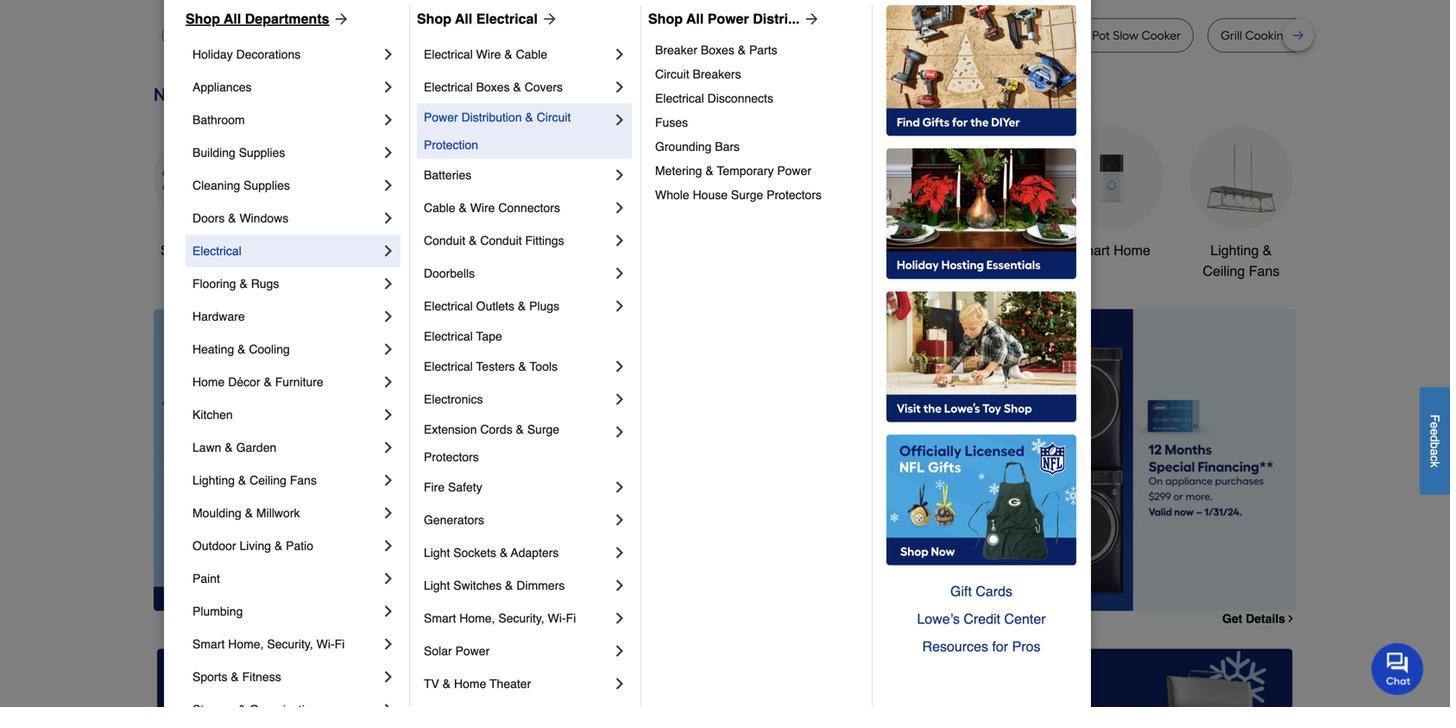 Task type: describe. For each thing, give the bounding box(es) containing it.
all for electrical
[[455, 11, 472, 27]]

home inside "link"
[[193, 376, 225, 389]]

surge inside the 'extension cords & surge protectors'
[[527, 423, 560, 437]]

paint
[[193, 572, 220, 586]]

outdoor tools & equipment
[[803, 243, 902, 279]]

chevron right image for appliances
[[380, 79, 397, 96]]

lawn & garden
[[193, 441, 276, 455]]

power inside power distribution & circuit protection
[[424, 110, 458, 124]]

power up whole house surge protectors link
[[777, 164, 811, 178]]

outdoor living & patio
[[193, 540, 313, 553]]

chevron right image for conduit & conduit fittings
[[611, 232, 628, 249]]

credit
[[964, 612, 1001, 628]]

dimmers
[[517, 579, 565, 593]]

furniture
[[275, 376, 323, 389]]

circuit inside power distribution & circuit protection
[[537, 110, 571, 124]]

chevron right image for cable & wire connectors
[[611, 199, 628, 217]]

2 e from the top
[[1428, 429, 1442, 436]]

building
[[193, 146, 236, 160]]

light switches & dimmers
[[424, 579, 565, 593]]

smart home, security, wi-fi for leftmost smart home, security, wi-fi link
[[193, 638, 345, 652]]

fi for the right smart home, security, wi-fi link
[[566, 612, 576, 626]]

outdoor for outdoor tools & equipment
[[803, 243, 853, 259]]

fire safety link
[[424, 471, 611, 504]]

chevron right image for flooring & rugs
[[380, 275, 397, 293]]

patio
[[286, 540, 313, 553]]

electrical disconnects link
[[655, 86, 860, 110]]

shop for shop all power distri...
[[648, 11, 683, 27]]

tv & home theater link
[[424, 668, 611, 701]]

grate
[[1294, 28, 1326, 43]]

& inside the 'extension cords & surge protectors'
[[516, 423, 524, 437]]

wi- for the right smart home, security, wi-fi link
[[548, 612, 566, 626]]

cleaning
[[193, 179, 240, 193]]

electrical outlets & plugs
[[424, 300, 560, 313]]

chevron right image for doorbells
[[611, 265, 628, 282]]

surge inside whole house surge protectors link
[[731, 188, 763, 202]]

0 horizontal spatial fans
[[290, 474, 317, 488]]

electrical outlets & plugs link
[[424, 290, 611, 323]]

chevron right image for electrical wire & cable
[[611, 46, 628, 63]]

home décor & furniture link
[[193, 366, 380, 399]]

appliances link
[[193, 71, 380, 104]]

grill
[[1221, 28, 1242, 43]]

breaker boxes & parts link
[[655, 38, 860, 62]]

chat invite button image
[[1372, 643, 1424, 696]]

windows
[[240, 211, 289, 225]]

solar power
[[424, 645, 490, 659]]

fi for leftmost smart home, security, wi-fi link
[[335, 638, 345, 652]]

chevron right image for building supplies
[[380, 144, 397, 161]]

2 conduit from the left
[[480, 234, 522, 248]]

conduit & conduit fittings
[[424, 234, 564, 248]]

all for power
[[686, 11, 704, 27]]

power distribution & circuit protection
[[424, 110, 574, 152]]

sports
[[193, 671, 227, 685]]

arrow right image for shop all electrical
[[538, 10, 558, 28]]

breaker boxes & parts
[[655, 43, 777, 57]]

ceiling inside 'lighting & ceiling fans'
[[1203, 263, 1245, 279]]

metering & temporary power
[[655, 164, 811, 178]]

chevron right image for electrical
[[380, 243, 397, 260]]

home, for the right smart home, security, wi-fi link
[[459, 612, 495, 626]]

power down recommended searches for you 'heading'
[[708, 11, 749, 27]]

0 horizontal spatial tools
[[448, 243, 481, 259]]

chevron right image for moulding & millwork
[[380, 505, 397, 522]]

outdoor for outdoor living & patio
[[193, 540, 236, 553]]

center
[[1004, 612, 1046, 628]]

1 horizontal spatial cable
[[516, 47, 547, 61]]

1 cooking from the left
[[853, 28, 899, 43]]

shop all departments link
[[186, 9, 350, 29]]

chevron right image for batteries
[[611, 167, 628, 184]]

chevron right image for extension cords & surge protectors
[[611, 424, 628, 441]]

a
[[1428, 449, 1442, 456]]

security, for the right smart home, security, wi-fi link
[[498, 612, 545, 626]]

1 horizontal spatial protectors
[[767, 188, 822, 202]]

generators
[[424, 514, 484, 527]]

up to 30 percent off select major appliances. plus, save up to an extra $750 on major appliances. image
[[460, 309, 1297, 611]]

cooling
[[249, 343, 290, 357]]

electrical link
[[193, 235, 380, 268]]

1 cooker from the left
[[437, 28, 477, 43]]

moulding & millwork link
[[193, 497, 380, 530]]

fuses
[[655, 116, 688, 129]]

security, for leftmost smart home, security, wi-fi link
[[267, 638, 313, 652]]

tv
[[424, 678, 439, 691]]

light sockets & adapters link
[[424, 537, 611, 570]]

scroll to item #2 image
[[835, 580, 877, 587]]

doorbells link
[[424, 257, 611, 290]]

electrical wire & cable
[[424, 47, 547, 61]]

flooring
[[193, 277, 236, 291]]

batteries
[[424, 168, 472, 182]]

arrow right image for shop all power distri...
[[800, 10, 820, 28]]

smart home, security, wi-fi for the right smart home, security, wi-fi link
[[424, 612, 576, 626]]

0 vertical spatial home
[[1114, 243, 1151, 259]]

electrical for electrical tape
[[424, 330, 473, 344]]

sports & fitness link
[[193, 661, 380, 694]]

christmas decorations
[[557, 243, 631, 279]]

holiday decorations
[[193, 47, 301, 61]]

solar
[[424, 645, 452, 659]]

holiday
[[193, 47, 233, 61]]

tools link
[[413, 126, 516, 261]]

home décor & furniture
[[193, 376, 323, 389]]

chevron right image for electronics
[[611, 391, 628, 408]]

safety
[[448, 481, 482, 495]]

rugs
[[251, 277, 279, 291]]

smart inside smart home link
[[1073, 243, 1110, 259]]

distribution
[[461, 110, 522, 124]]

covers
[[525, 80, 563, 94]]

hardware link
[[193, 300, 380, 333]]

shop these last-minute gifts. $99 or less. quantities are limited and won't last. image
[[154, 309, 432, 612]]

cable & wire connectors
[[424, 201, 560, 215]]

chevron right image for generators
[[611, 512, 628, 529]]

tv & home theater
[[424, 678, 531, 691]]

chevron right image for holiday decorations
[[380, 46, 397, 63]]

fans inside 'lighting & ceiling fans'
[[1249, 263, 1280, 279]]

d
[[1428, 436, 1442, 443]]

light switches & dimmers link
[[424, 570, 611, 603]]

1 vertical spatial cable
[[424, 201, 455, 215]]

arrow left image
[[475, 460, 492, 478]]

chevron right image for lawn & garden
[[380, 439, 397, 457]]

crock for crock pot cooking pot
[[797, 28, 829, 43]]

paint link
[[193, 563, 380, 596]]

chevron right image for bathroom
[[380, 111, 397, 129]]

2 slow from the left
[[1113, 28, 1139, 43]]

1 vertical spatial lighting & ceiling fans link
[[193, 464, 380, 497]]

1 horizontal spatial lighting & ceiling fans link
[[1190, 126, 1293, 282]]

arrow right image
[[1265, 460, 1282, 478]]

sports & fitness
[[193, 671, 281, 685]]

chevron right image for outdoor living & patio
[[380, 538, 397, 555]]

batteries link
[[424, 159, 611, 192]]

plugs
[[529, 300, 560, 313]]

shop for shop all electrical
[[417, 11, 451, 27]]

electrical for electrical outlets & plugs
[[424, 300, 473, 313]]

resources
[[922, 639, 988, 655]]

garden
[[236, 441, 276, 455]]

tools inside outdoor tools & equipment
[[857, 243, 889, 259]]

temporary
[[717, 164, 774, 178]]

gift cards link
[[887, 578, 1076, 606]]

triple slow cooker
[[376, 28, 477, 43]]

light for light sockets & adapters
[[424, 546, 450, 560]]

shop all electrical link
[[417, 9, 558, 29]]

house
[[693, 188, 728, 202]]

fire safety
[[424, 481, 482, 495]]

electrical for electrical disconnects
[[655, 92, 704, 105]]

testers
[[476, 360, 515, 374]]

2 cooker from the left
[[1142, 28, 1181, 43]]

boxes for electrical
[[476, 80, 510, 94]]

appliances
[[193, 80, 252, 94]]

smart for leftmost smart home, security, wi-fi link
[[193, 638, 225, 652]]

tape
[[476, 330, 502, 344]]

1 horizontal spatial bathroom
[[952, 243, 1012, 259]]

generators link
[[424, 504, 611, 537]]

& inside 'link'
[[518, 300, 526, 313]]

disconnects
[[708, 92, 773, 105]]

1 vertical spatial ceiling
[[250, 474, 287, 488]]

grounding bars link
[[655, 135, 860, 159]]

microwave countertop
[[516, 28, 642, 43]]

1 horizontal spatial bathroom link
[[931, 126, 1034, 261]]

electronics
[[424, 393, 483, 407]]



Task type: locate. For each thing, give the bounding box(es) containing it.
doorbells
[[424, 267, 475, 281]]

chevron right image for heating & cooling
[[380, 341, 397, 358]]

all down recommended searches for you 'heading'
[[686, 11, 704, 27]]

supplies up windows
[[244, 179, 290, 193]]

3 shop from the left
[[648, 11, 683, 27]]

cleaning supplies link
[[193, 169, 380, 202]]

sockets
[[453, 546, 496, 560]]

electrical down doorbells
[[424, 300, 473, 313]]

security, down plumbing link
[[267, 638, 313, 652]]

0 vertical spatial fi
[[566, 612, 576, 626]]

0 horizontal spatial home
[[193, 376, 225, 389]]

home
[[1114, 243, 1151, 259], [193, 376, 225, 389], [454, 678, 486, 691]]

wire up conduit & conduit fittings
[[470, 201, 495, 215]]

chevron right image for lighting & ceiling fans
[[380, 472, 397, 489]]

boxes up distribution
[[476, 80, 510, 94]]

electrical down triple slow cooker on the left top of the page
[[424, 47, 473, 61]]

circuit down breaker
[[655, 67, 689, 81]]

k
[[1428, 462, 1442, 468]]

chevron right image for fire safety
[[611, 479, 628, 496]]

& inside outdoor tools & equipment
[[893, 243, 902, 259]]

crock
[[797, 28, 829, 43], [1057, 28, 1089, 43]]

all up triple slow cooker on the left top of the page
[[455, 11, 472, 27]]

grill cooking grate & warming rack
[[1221, 28, 1421, 43]]

smart home, security, wi-fi up fitness
[[193, 638, 345, 652]]

chevron right image for cleaning supplies
[[380, 177, 397, 194]]

1 vertical spatial wire
[[470, 201, 495, 215]]

arrow right image inside shop all electrical link
[[538, 10, 558, 28]]

chevron right image for kitchen
[[380, 407, 397, 424]]

1 vertical spatial protectors
[[424, 451, 479, 464]]

e up d
[[1428, 422, 1442, 429]]

supplies up cleaning supplies
[[239, 146, 285, 160]]

0 horizontal spatial ceiling
[[250, 474, 287, 488]]

lawn
[[193, 441, 221, 455]]

adapters
[[511, 546, 559, 560]]

up to 35 percent off select small appliances. image
[[545, 649, 905, 708]]

f e e d b a c k
[[1428, 415, 1442, 468]]

electrical inside 'link'
[[424, 300, 473, 313]]

get up to 2 free select tools or batteries when you buy 1 with select purchases. image
[[157, 649, 517, 708]]

chevron right image
[[611, 46, 628, 63], [611, 111, 628, 129], [380, 144, 397, 161], [380, 177, 397, 194], [611, 232, 628, 249], [611, 265, 628, 282], [380, 275, 397, 293], [611, 298, 628, 315], [380, 308, 397, 325], [380, 341, 397, 358], [611, 358, 628, 376], [380, 407, 397, 424], [611, 424, 628, 441], [380, 505, 397, 522], [611, 512, 628, 529], [380, 603, 397, 621], [1286, 614, 1297, 625], [380, 636, 397, 653], [380, 669, 397, 686]]

crock right instant pot
[[1057, 28, 1089, 43]]

2 horizontal spatial shop
[[648, 11, 683, 27]]

breaker
[[655, 43, 698, 57]]

electrical testers & tools link
[[424, 350, 611, 383]]

kitchen
[[193, 408, 233, 422]]

power up tv & home theater
[[455, 645, 490, 659]]

0 vertical spatial circuit
[[655, 67, 689, 81]]

0 vertical spatial boxes
[[701, 43, 734, 57]]

0 vertical spatial fans
[[1249, 263, 1280, 279]]

cable & wire connectors link
[[424, 192, 611, 224]]

extension
[[424, 423, 477, 437]]

shop up triple slow cooker on the left top of the page
[[417, 11, 451, 27]]

1 vertical spatial lighting & ceiling fans
[[193, 474, 317, 488]]

crock pot slow cooker
[[1057, 28, 1181, 43]]

crock for crock pot slow cooker
[[1057, 28, 1089, 43]]

building supplies link
[[193, 136, 380, 169]]

shop
[[186, 11, 220, 27], [417, 11, 451, 27], [648, 11, 683, 27]]

lowe's
[[917, 612, 960, 628]]

electrical left tape on the left of page
[[424, 330, 473, 344]]

slow
[[408, 28, 434, 43], [1113, 28, 1139, 43]]

recommended searches for you heading
[[154, 0, 1297, 4]]

1 vertical spatial supplies
[[244, 179, 290, 193]]

smart home, security, wi-fi link up fitness
[[193, 628, 380, 661]]

parts
[[749, 43, 777, 57]]

1 horizontal spatial fans
[[1249, 263, 1280, 279]]

light inside light sockets & adapters link
[[424, 546, 450, 560]]

1 vertical spatial fi
[[335, 638, 345, 652]]

chevron right image for electrical outlets & plugs
[[611, 298, 628, 315]]

arrow right image up microwave at the top of page
[[538, 10, 558, 28]]

1 horizontal spatial smart
[[424, 612, 456, 626]]

outdoor inside outdoor tools & equipment
[[803, 243, 853, 259]]

for
[[992, 639, 1008, 655]]

security, down light switches & dimmers link
[[498, 612, 545, 626]]

heating & cooling link
[[193, 333, 380, 366]]

wi- up the "sports & fitness" "link"
[[317, 638, 335, 652]]

all for deals
[[196, 243, 211, 259]]

1 vertical spatial circuit
[[537, 110, 571, 124]]

chevron right image for sports & fitness
[[380, 669, 397, 686]]

electrical boxes & covers
[[424, 80, 563, 94]]

surge down temporary
[[731, 188, 763, 202]]

electrical boxes & covers link
[[424, 71, 611, 104]]

electrical up the flooring
[[193, 244, 242, 258]]

2 horizontal spatial smart
[[1073, 243, 1110, 259]]

0 horizontal spatial smart
[[193, 638, 225, 652]]

1 horizontal spatial circuit
[[655, 67, 689, 81]]

holiday decorations link
[[193, 38, 380, 71]]

1 vertical spatial bathroom
[[952, 243, 1012, 259]]

0 horizontal spatial protectors
[[424, 451, 479, 464]]

cable down microwave at the top of page
[[516, 47, 547, 61]]

electrical up electrical wire & cable link on the left top
[[476, 11, 538, 27]]

arrow right image
[[329, 10, 350, 28], [538, 10, 558, 28], [800, 10, 820, 28]]

1 slow from the left
[[408, 28, 434, 43]]

0 horizontal spatial shop
[[186, 11, 220, 27]]

home, down switches
[[459, 612, 495, 626]]

tools up equipment
[[857, 243, 889, 259]]

1 vertical spatial smart home, security, wi-fi
[[193, 638, 345, 652]]

get details link
[[1222, 612, 1297, 626]]

electrical wire & cable link
[[424, 38, 611, 71]]

cooker down shop all electrical
[[437, 28, 477, 43]]

crock down distri... at the top
[[797, 28, 829, 43]]

power up protection
[[424, 110, 458, 124]]

scroll to item #5 image
[[959, 580, 1001, 587]]

2 horizontal spatial arrow right image
[[800, 10, 820, 28]]

solar power link
[[424, 635, 611, 668]]

plumbing
[[193, 605, 243, 619]]

all inside "shop all power distri..." link
[[686, 11, 704, 27]]

chevron right image
[[380, 46, 397, 63], [380, 79, 397, 96], [611, 79, 628, 96], [380, 111, 397, 129], [611, 167, 628, 184], [611, 199, 628, 217], [380, 210, 397, 227], [380, 243, 397, 260], [380, 374, 397, 391], [611, 391, 628, 408], [380, 439, 397, 457], [380, 472, 397, 489], [611, 479, 628, 496], [380, 538, 397, 555], [611, 545, 628, 562], [380, 571, 397, 588], [611, 578, 628, 595], [611, 610, 628, 628], [611, 643, 628, 660], [611, 676, 628, 693], [380, 702, 397, 708]]

wi-
[[548, 612, 566, 626], [317, 638, 335, 652]]

wi- down 'dimmers'
[[548, 612, 566, 626]]

whole house surge protectors link
[[655, 183, 860, 207]]

chevron right image for tv & home theater
[[611, 676, 628, 693]]

pot for instant pot
[[1000, 28, 1018, 43]]

chevron right image for electrical boxes & covers
[[611, 79, 628, 96]]

flooring & rugs
[[193, 277, 279, 291]]

chevron right image for smart home, security, wi-fi
[[380, 636, 397, 653]]

1 horizontal spatial cooker
[[1142, 28, 1181, 43]]

cooker left "grill"
[[1142, 28, 1181, 43]]

1 vertical spatial outdoor
[[193, 540, 236, 553]]

light left switches
[[424, 579, 450, 593]]

outdoor up equipment
[[803, 243, 853, 259]]

3 arrow right image from the left
[[800, 10, 820, 28]]

smart home, security, wi-fi
[[424, 612, 576, 626], [193, 638, 345, 652]]

2 shop from the left
[[417, 11, 451, 27]]

fi down light switches & dimmers link
[[566, 612, 576, 626]]

0 vertical spatial cable
[[516, 47, 547, 61]]

home, up sports & fitness
[[228, 638, 264, 652]]

1 vertical spatial security,
[[267, 638, 313, 652]]

0 horizontal spatial lighting
[[193, 474, 235, 488]]

all up holiday decorations
[[224, 11, 241, 27]]

0 horizontal spatial lighting & ceiling fans
[[193, 474, 317, 488]]

conduit up doorbells
[[424, 234, 466, 248]]

all inside shop all departments link
[[224, 11, 241, 27]]

1 horizontal spatial lighting & ceiling fans
[[1203, 243, 1280, 279]]

rack
[[1394, 28, 1421, 43]]

1 vertical spatial decorations
[[557, 263, 631, 279]]

shop up breaker
[[648, 11, 683, 27]]

pot for crock pot cooking pot
[[832, 28, 850, 43]]

fans
[[1249, 263, 1280, 279], [290, 474, 317, 488]]

lawn & garden link
[[193, 432, 380, 464]]

0 vertical spatial wire
[[476, 47, 501, 61]]

wire up electrical boxes & covers
[[476, 47, 501, 61]]

up to 30 percent off select grills and accessories. image
[[933, 649, 1293, 708]]

1 light from the top
[[424, 546, 450, 560]]

1 vertical spatial smart
[[424, 612, 456, 626]]

electrical down the electrical wire & cable
[[424, 80, 473, 94]]

supplies for cleaning supplies
[[244, 179, 290, 193]]

boxes up the breakers
[[701, 43, 734, 57]]

cable down batteries
[[424, 201, 455, 215]]

1 horizontal spatial cooking
[[1245, 28, 1291, 43]]

0 vertical spatial smart home, security, wi-fi
[[424, 612, 576, 626]]

0 horizontal spatial crock
[[797, 28, 829, 43]]

electrical for electrical wire & cable
[[424, 47, 473, 61]]

0 horizontal spatial slow
[[408, 28, 434, 43]]

surge down electronics link
[[527, 423, 560, 437]]

arrow right image up crock pot cooking pot on the right top
[[800, 10, 820, 28]]

boxes for breaker
[[701, 43, 734, 57]]

1 horizontal spatial arrow right image
[[538, 10, 558, 28]]

arrow right image for shop all departments
[[329, 10, 350, 28]]

4 pot from the left
[[1092, 28, 1110, 43]]

all inside shop all deals link
[[196, 243, 211, 259]]

0 vertical spatial home,
[[459, 612, 495, 626]]

0 vertical spatial supplies
[[239, 146, 285, 160]]

tools down electrical tape link
[[530, 360, 558, 374]]

0 horizontal spatial circuit
[[537, 110, 571, 124]]

chevron right image for solar power
[[611, 643, 628, 660]]

light sockets & adapters
[[424, 546, 559, 560]]

officially licensed n f l gifts. shop now. image
[[887, 435, 1076, 566]]

chevron right image for power distribution & circuit protection
[[611, 111, 628, 129]]

light inside light switches & dimmers link
[[424, 579, 450, 593]]

living
[[240, 540, 271, 553]]

gift cards
[[950, 584, 1013, 600]]

smart home, security, wi-fi link down light switches & dimmers
[[424, 603, 611, 635]]

1 horizontal spatial outdoor
[[803, 243, 853, 259]]

electrical for electrical testers & tools
[[424, 360, 473, 374]]

get
[[1222, 612, 1243, 626]]

chevron right image for light switches & dimmers
[[611, 578, 628, 595]]

find gifts for the diyer. image
[[887, 5, 1076, 136]]

decorations down shop all departments link on the top left of page
[[236, 47, 301, 61]]

hardware
[[193, 310, 245, 324]]

visit the lowe's toy shop. image
[[887, 292, 1076, 423]]

0 horizontal spatial lighting & ceiling fans link
[[193, 464, 380, 497]]

instant pot
[[959, 28, 1018, 43]]

outlets
[[476, 300, 515, 313]]

circuit down covers
[[537, 110, 571, 124]]

scroll to item #4 image
[[918, 580, 959, 587]]

0 vertical spatial bathroom
[[193, 113, 245, 127]]

chevron right image for hardware
[[380, 308, 397, 325]]

0 horizontal spatial conduit
[[424, 234, 466, 248]]

2 pot from the left
[[902, 28, 919, 43]]

decorations for holiday
[[236, 47, 301, 61]]

1 horizontal spatial lighting
[[1211, 243, 1259, 259]]

0 horizontal spatial outdoor
[[193, 540, 236, 553]]

e up 'b'
[[1428, 429, 1442, 436]]

0 horizontal spatial fi
[[335, 638, 345, 652]]

0 vertical spatial security,
[[498, 612, 545, 626]]

decorations for christmas
[[557, 263, 631, 279]]

circuit
[[655, 67, 689, 81], [537, 110, 571, 124]]

0 horizontal spatial cooker
[[437, 28, 477, 43]]

décor
[[228, 376, 260, 389]]

2 light from the top
[[424, 579, 450, 593]]

b
[[1428, 443, 1442, 449]]

arrow right image inside shop all departments link
[[329, 10, 350, 28]]

1 vertical spatial lighting
[[193, 474, 235, 488]]

1 arrow right image from the left
[[329, 10, 350, 28]]

electrical tape link
[[424, 323, 628, 350]]

grounding bars
[[655, 140, 740, 154]]

0 vertical spatial wi-
[[548, 612, 566, 626]]

chevron right image for smart home, security, wi-fi
[[611, 610, 628, 628]]

1 vertical spatial surge
[[527, 423, 560, 437]]

decorations down christmas
[[557, 263, 631, 279]]

protectors inside the 'extension cords & surge protectors'
[[424, 451, 479, 464]]

lighting & ceiling fans
[[1203, 243, 1280, 279], [193, 474, 317, 488]]

arrow right image inside "shop all power distri..." link
[[800, 10, 820, 28]]

chevron right image for home décor & furniture
[[380, 374, 397, 391]]

pros
[[1012, 639, 1041, 655]]

0 vertical spatial ceiling
[[1203, 263, 1245, 279]]

lighting inside 'lighting & ceiling fans'
[[1211, 243, 1259, 259]]

2 crock from the left
[[1057, 28, 1089, 43]]

new deals every day during 25 days of deals image
[[154, 80, 1297, 109]]

home,
[[459, 612, 495, 626], [228, 638, 264, 652]]

2 horizontal spatial home
[[1114, 243, 1151, 259]]

0 horizontal spatial bathroom link
[[193, 104, 380, 136]]

smart home, security, wi-fi down light switches & dimmers
[[424, 612, 576, 626]]

1 pot from the left
[[832, 28, 850, 43]]

whole
[[655, 188, 689, 202]]

1 horizontal spatial decorations
[[557, 263, 631, 279]]

chevron right image for light sockets & adapters
[[611, 545, 628, 562]]

supplies for building supplies
[[239, 146, 285, 160]]

smart for the right smart home, security, wi-fi link
[[424, 612, 456, 626]]

1 horizontal spatial tools
[[530, 360, 558, 374]]

lighting
[[1211, 243, 1259, 259], [193, 474, 235, 488]]

metering & temporary power link
[[655, 159, 860, 183]]

decorations inside 'link'
[[236, 47, 301, 61]]

arrow right image up the holiday decorations 'link' at the top left of the page
[[329, 10, 350, 28]]

1 e from the top
[[1428, 422, 1442, 429]]

theater
[[490, 678, 531, 691]]

chevron right image for plumbing
[[380, 603, 397, 621]]

power
[[708, 11, 749, 27], [424, 110, 458, 124], [777, 164, 811, 178], [455, 645, 490, 659]]

0 vertical spatial surge
[[731, 188, 763, 202]]

2 cooking from the left
[[1245, 28, 1291, 43]]

electrical up fuses
[[655, 92, 704, 105]]

outdoor
[[803, 243, 853, 259], [193, 540, 236, 553]]

0 horizontal spatial arrow right image
[[329, 10, 350, 28]]

all for departments
[[224, 11, 241, 27]]

f e e d b a c k button
[[1420, 388, 1450, 496]]

0 vertical spatial light
[[424, 546, 450, 560]]

electronics link
[[424, 383, 611, 416]]

resources for pros link
[[887, 634, 1076, 661]]

electrical for electrical boxes & covers
[[424, 80, 473, 94]]

1 horizontal spatial slow
[[1113, 28, 1139, 43]]

1 horizontal spatial conduit
[[480, 234, 522, 248]]

doors & windows
[[193, 211, 289, 225]]

1 horizontal spatial security,
[[498, 612, 545, 626]]

1 vertical spatial home
[[193, 376, 225, 389]]

holiday hosting essentials. image
[[887, 148, 1076, 280]]

1 vertical spatial light
[[424, 579, 450, 593]]

2 horizontal spatial tools
[[857, 243, 889, 259]]

light for light switches & dimmers
[[424, 579, 450, 593]]

all inside shop all electrical link
[[455, 11, 472, 27]]

crock pot cooking pot
[[797, 28, 919, 43]]

0 horizontal spatial cooking
[[853, 28, 899, 43]]

1 shop from the left
[[186, 11, 220, 27]]

1 horizontal spatial crock
[[1057, 28, 1089, 43]]

conduit & conduit fittings link
[[424, 224, 611, 257]]

shop up 'holiday'
[[186, 11, 220, 27]]

0 horizontal spatial boxes
[[476, 80, 510, 94]]

1 horizontal spatial boxes
[[701, 43, 734, 57]]

whole house surge protectors
[[655, 188, 822, 202]]

light down generators
[[424, 546, 450, 560]]

1 horizontal spatial shop
[[417, 11, 451, 27]]

1 horizontal spatial smart home, security, wi-fi link
[[424, 603, 611, 635]]

tools up doorbells
[[448, 243, 481, 259]]

3 pot from the left
[[1000, 28, 1018, 43]]

1 conduit from the left
[[424, 234, 466, 248]]

0 vertical spatial smart
[[1073, 243, 1110, 259]]

e
[[1428, 422, 1442, 429], [1428, 429, 1442, 436]]

1 vertical spatial boxes
[[476, 80, 510, 94]]

0 horizontal spatial smart home, security, wi-fi
[[193, 638, 345, 652]]

wi- for leftmost smart home, security, wi-fi link
[[317, 638, 335, 652]]

chevron right image inside the get details link
[[1286, 614, 1297, 625]]

fi down plumbing link
[[335, 638, 345, 652]]

shop for shop all departments
[[186, 11, 220, 27]]

all right shop
[[196, 243, 211, 259]]

1 vertical spatial home,
[[228, 638, 264, 652]]

chevron right image for paint
[[380, 571, 397, 588]]

details
[[1246, 612, 1286, 626]]

1 horizontal spatial wi-
[[548, 612, 566, 626]]

plumbing link
[[193, 596, 380, 628]]

fuses link
[[655, 110, 860, 135]]

grounding
[[655, 140, 712, 154]]

lowe's credit center
[[917, 612, 1046, 628]]

2 vertical spatial smart
[[193, 638, 225, 652]]

lowe's credit center link
[[887, 606, 1076, 634]]

0 vertical spatial lighting & ceiling fans link
[[1190, 126, 1293, 282]]

outdoor down moulding
[[193, 540, 236, 553]]

1 crock from the left
[[797, 28, 829, 43]]

chevron right image for doors & windows
[[380, 210, 397, 227]]

1 horizontal spatial home,
[[459, 612, 495, 626]]

0 horizontal spatial home,
[[228, 638, 264, 652]]

1 horizontal spatial surge
[[731, 188, 763, 202]]

fitness
[[242, 671, 281, 685]]

2 arrow right image from the left
[[538, 10, 558, 28]]

2 vertical spatial home
[[454, 678, 486, 691]]

electrical
[[476, 11, 538, 27], [424, 47, 473, 61], [424, 80, 473, 94], [655, 92, 704, 105], [193, 244, 242, 258], [424, 300, 473, 313], [424, 330, 473, 344], [424, 360, 473, 374]]

1 horizontal spatial ceiling
[[1203, 263, 1245, 279]]

chevron right image for electrical testers & tools
[[611, 358, 628, 376]]

0 horizontal spatial decorations
[[236, 47, 301, 61]]

0 horizontal spatial wi-
[[317, 638, 335, 652]]

gift
[[950, 584, 972, 600]]

0 horizontal spatial smart home, security, wi-fi link
[[193, 628, 380, 661]]

outdoor tools & equipment link
[[801, 126, 905, 282]]

& inside power distribution & circuit protection
[[525, 110, 533, 124]]

1 horizontal spatial home
[[454, 678, 486, 691]]

electrical tape
[[424, 330, 502, 344]]

pot for crock pot slow cooker
[[1092, 28, 1110, 43]]

conduit down cable & wire connectors in the top of the page
[[480, 234, 522, 248]]

fire
[[424, 481, 445, 495]]

protectors down metering & temporary power link
[[767, 188, 822, 202]]

1 horizontal spatial smart home, security, wi-fi
[[424, 612, 576, 626]]

triple
[[376, 28, 406, 43]]

0 vertical spatial lighting
[[1211, 243, 1259, 259]]

protectors down extension
[[424, 451, 479, 464]]

electrical up the electronics
[[424, 360, 473, 374]]

1 horizontal spatial fi
[[566, 612, 576, 626]]

bars
[[715, 140, 740, 154]]

home, for leftmost smart home, security, wi-fi link
[[228, 638, 264, 652]]



Task type: vqa. For each thing, say whether or not it's contained in the screenshot.
SEARCHES
no



